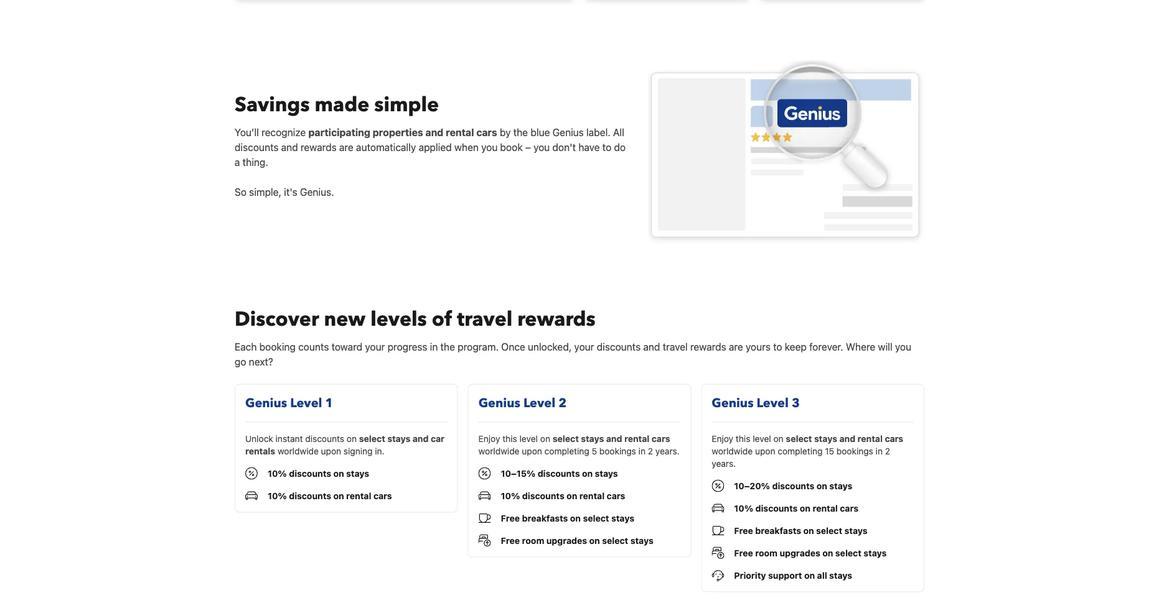 Task type: vqa. For each thing, say whether or not it's contained in the screenshot.
the inside by the blue genius label. all discounts and rewards are automatically applied when you book – you don't have to do a thing.
yes



Task type: locate. For each thing, give the bounding box(es) containing it.
10% discounts on rental cars
[[268, 491, 392, 501], [501, 491, 625, 501], [734, 503, 858, 514]]

10% down 10–20%
[[734, 503, 753, 514]]

don't
[[552, 142, 576, 153]]

2 for genius level 3
[[885, 446, 890, 456]]

bookings
[[599, 446, 636, 456], [837, 446, 873, 456]]

upon up 10–20%
[[755, 446, 775, 456]]

0 horizontal spatial upon
[[321, 446, 341, 456]]

level down genius level 2
[[519, 434, 538, 444]]

are down participating
[[339, 142, 353, 153]]

10–20%
[[734, 481, 770, 491]]

years.
[[655, 446, 680, 456], [712, 459, 736, 469]]

1 horizontal spatial enjoy
[[712, 434, 733, 444]]

0 horizontal spatial level
[[290, 395, 322, 412]]

10–15%
[[501, 469, 535, 479]]

0 vertical spatial breakfasts
[[522, 513, 568, 524]]

level for 1
[[290, 395, 322, 412]]

completing left 15
[[778, 446, 823, 456]]

1 vertical spatial free room upgrades on select stays
[[734, 548, 887, 559]]

completing
[[544, 446, 589, 456], [778, 446, 823, 456]]

free breakfasts on select stays
[[501, 513, 634, 524], [734, 526, 868, 536]]

level
[[290, 395, 322, 412], [523, 395, 555, 412], [757, 395, 789, 412]]

genius for genius level 1
[[245, 395, 287, 412]]

the inside the by the blue genius label. all discounts and rewards are automatically applied when you book – you don't have to do a thing.
[[513, 127, 528, 138]]

on inside enjoy this level on select stays and rental cars worldwide upon completing 15 bookings in 2 years.
[[773, 434, 783, 444]]

0 horizontal spatial bookings
[[599, 446, 636, 456]]

5
[[592, 446, 597, 456]]

upon up the 10–15%
[[522, 446, 542, 456]]

worldwide up 10–20%
[[712, 446, 753, 456]]

breakfasts
[[522, 513, 568, 524], [755, 526, 801, 536]]

this
[[502, 434, 517, 444], [736, 434, 750, 444]]

cars
[[476, 127, 497, 138], [652, 434, 670, 444], [885, 434, 903, 444], [373, 491, 392, 501], [607, 491, 625, 501], [840, 503, 858, 514]]

10% for genius level 2
[[501, 491, 520, 501]]

this inside enjoy this level on select stays and rental cars worldwide upon completing 5 bookings in 2 years.
[[502, 434, 517, 444]]

0 horizontal spatial the
[[440, 341, 455, 353]]

and inside enjoy this level on select stays and rental cars worldwide upon completing 15 bookings in 2 years.
[[839, 434, 855, 444]]

2 horizontal spatial upon
[[755, 446, 775, 456]]

level left 3
[[757, 395, 789, 412]]

completing inside enjoy this level on select stays and rental cars worldwide upon completing 5 bookings in 2 years.
[[544, 446, 589, 456]]

your right toward
[[365, 341, 385, 353]]

this up the 10–15%
[[502, 434, 517, 444]]

1 vertical spatial breakfasts
[[755, 526, 801, 536]]

1 vertical spatial upgrades
[[780, 548, 820, 559]]

in right progress
[[430, 341, 438, 353]]

1 horizontal spatial upon
[[522, 446, 542, 456]]

signing
[[344, 446, 373, 456]]

the down of
[[440, 341, 455, 353]]

10%
[[268, 469, 287, 479], [268, 491, 287, 501], [501, 491, 520, 501], [734, 503, 753, 514]]

2 enjoy from the left
[[712, 434, 733, 444]]

worldwide for genius level 3
[[712, 446, 753, 456]]

completing inside enjoy this level on select stays and rental cars worldwide upon completing 15 bookings in 2 years.
[[778, 446, 823, 456]]

you right –
[[533, 142, 550, 153]]

1 horizontal spatial upgrades
[[780, 548, 820, 559]]

stays
[[387, 434, 410, 444], [581, 434, 604, 444], [814, 434, 837, 444], [346, 469, 369, 479], [595, 469, 618, 479], [829, 481, 852, 491], [611, 513, 634, 524], [844, 526, 868, 536], [630, 536, 653, 546], [864, 548, 887, 559], [829, 571, 852, 581]]

1 completing from the left
[[544, 446, 589, 456]]

1 horizontal spatial in
[[638, 446, 645, 456]]

so simple, it's genius.
[[235, 186, 334, 198]]

1 vertical spatial free breakfasts on select stays
[[734, 526, 868, 536]]

in inside enjoy this level on select stays and rental cars worldwide upon completing 5 bookings in 2 years.
[[638, 446, 645, 456]]

free room upgrades on select stays for 2
[[501, 536, 653, 546]]

1 horizontal spatial worldwide
[[478, 446, 519, 456]]

bookings for genius level 3
[[837, 446, 873, 456]]

1 horizontal spatial room
[[755, 548, 777, 559]]

1 vertical spatial room
[[755, 548, 777, 559]]

enjoy down genius level 3
[[712, 434, 733, 444]]

rental
[[446, 127, 474, 138], [624, 434, 649, 444], [858, 434, 883, 444], [346, 491, 371, 501], [579, 491, 605, 501], [813, 503, 838, 514]]

on
[[347, 434, 357, 444], [540, 434, 550, 444], [773, 434, 783, 444], [333, 469, 344, 479], [582, 469, 593, 479], [817, 481, 827, 491], [333, 491, 344, 501], [567, 491, 577, 501], [800, 503, 810, 514], [570, 513, 581, 524], [803, 526, 814, 536], [589, 536, 600, 546], [822, 548, 833, 559], [804, 571, 815, 581]]

so
[[235, 186, 247, 198]]

rewards left yours
[[690, 341, 726, 353]]

genius
[[552, 127, 584, 138], [245, 395, 287, 412], [478, 395, 520, 412], [712, 395, 754, 412]]

1 horizontal spatial rewards
[[517, 306, 595, 333]]

genius down yours
[[712, 395, 754, 412]]

0 horizontal spatial your
[[365, 341, 385, 353]]

enjoy inside enjoy this level on select stays and rental cars worldwide upon completing 5 bookings in 2 years.
[[478, 434, 500, 444]]

level for 3
[[753, 434, 771, 444]]

travel
[[457, 306, 512, 333], [663, 341, 688, 353]]

breakfasts up support
[[755, 526, 801, 536]]

1 horizontal spatial completing
[[778, 446, 823, 456]]

2 bookings from the left
[[837, 446, 873, 456]]

1 horizontal spatial free room upgrades on select stays
[[734, 548, 887, 559]]

and
[[425, 127, 443, 138], [281, 142, 298, 153], [643, 341, 660, 353], [413, 434, 429, 444], [606, 434, 622, 444], [839, 434, 855, 444]]

go
[[235, 356, 246, 368]]

you'll recognize participating properties and rental cars
[[235, 127, 497, 138]]

–
[[525, 142, 531, 153]]

the inside each booking counts toward your progress in the program. once unlocked, your discounts and travel rewards are yours to keep forever. where will you go next?
[[440, 341, 455, 353]]

thing.
[[243, 156, 268, 168]]

1 level from the left
[[519, 434, 538, 444]]

1 vertical spatial to
[[773, 341, 782, 353]]

upon for genius level 3
[[755, 446, 775, 456]]

1 vertical spatial rewards
[[517, 306, 595, 333]]

1 horizontal spatial years.
[[712, 459, 736, 469]]

you right will
[[895, 341, 911, 353]]

3 worldwide from the left
[[712, 446, 753, 456]]

1 horizontal spatial level
[[753, 434, 771, 444]]

0 horizontal spatial rewards
[[301, 142, 337, 153]]

each booking counts toward your progress in the program. once unlocked, your discounts and travel rewards are yours to keep forever. where will you go next?
[[235, 341, 911, 368]]

0 horizontal spatial in
[[430, 341, 438, 353]]

1 vertical spatial travel
[[663, 341, 688, 353]]

2 right 15
[[885, 446, 890, 456]]

0 vertical spatial free room upgrades on select stays
[[501, 536, 653, 546]]

genius up unlock
[[245, 395, 287, 412]]

2 vertical spatial rewards
[[690, 341, 726, 353]]

1 horizontal spatial are
[[729, 341, 743, 353]]

1 horizontal spatial the
[[513, 127, 528, 138]]

0 horizontal spatial enjoy
[[478, 434, 500, 444]]

level inside enjoy this level on select stays and rental cars worldwide upon completing 5 bookings in 2 years.
[[519, 434, 538, 444]]

to
[[602, 142, 611, 153], [773, 341, 782, 353]]

2 this from the left
[[736, 434, 750, 444]]

the
[[513, 127, 528, 138], [440, 341, 455, 353]]

0 horizontal spatial completing
[[544, 446, 589, 456]]

booking
[[259, 341, 296, 353]]

in
[[430, 341, 438, 353], [638, 446, 645, 456], [876, 446, 883, 456]]

room
[[522, 536, 544, 546], [755, 548, 777, 559]]

it's
[[284, 186, 297, 198]]

1 level from the left
[[290, 395, 322, 412]]

are inside each booking counts toward your progress in the program. once unlocked, your discounts and travel rewards are yours to keep forever. where will you go next?
[[729, 341, 743, 353]]

savings made simple image
[[646, 60, 924, 244]]

1 horizontal spatial you
[[533, 142, 550, 153]]

recognize
[[262, 127, 306, 138]]

2 horizontal spatial 2
[[885, 446, 890, 456]]

by the blue genius label. all discounts and rewards are automatically applied when you book – you don't have to do a thing.
[[235, 127, 626, 168]]

level
[[519, 434, 538, 444], [753, 434, 771, 444]]

your right unlocked,
[[574, 341, 594, 353]]

0 horizontal spatial room
[[522, 536, 544, 546]]

genius level 2
[[478, 395, 567, 412]]

rental inside enjoy this level on select stays and rental cars worldwide upon completing 15 bookings in 2 years.
[[858, 434, 883, 444]]

2 horizontal spatial in
[[876, 446, 883, 456]]

to left do
[[602, 142, 611, 153]]

1 horizontal spatial free breakfasts on select stays
[[734, 526, 868, 536]]

1 horizontal spatial travel
[[663, 341, 688, 353]]

0 horizontal spatial this
[[502, 434, 517, 444]]

1 horizontal spatial 10% discounts on rental cars
[[501, 491, 625, 501]]

upon inside enjoy this level on select stays and rental cars worldwide upon completing 15 bookings in 2 years.
[[755, 446, 775, 456]]

1 vertical spatial are
[[729, 341, 743, 353]]

2 horizontal spatial rewards
[[690, 341, 726, 353]]

enjoy for genius level 3
[[712, 434, 733, 444]]

2 inside enjoy this level on select stays and rental cars worldwide upon completing 5 bookings in 2 years.
[[648, 446, 653, 456]]

you left book
[[481, 142, 498, 153]]

upon inside enjoy this level on select stays and rental cars worldwide upon completing 5 bookings in 2 years.
[[522, 446, 542, 456]]

0 horizontal spatial breakfasts
[[522, 513, 568, 524]]

1 horizontal spatial breakfasts
[[755, 526, 801, 536]]

in for genius level 3
[[876, 446, 883, 456]]

10% discounts on rental cars down 10–20% discounts on stays
[[734, 503, 858, 514]]

genius up don't
[[552, 127, 584, 138]]

upgrades
[[546, 536, 587, 546], [780, 548, 820, 559]]

upon up 10% discounts on stays
[[321, 446, 341, 456]]

bookings for genius level 2
[[599, 446, 636, 456]]

0 horizontal spatial level
[[519, 434, 538, 444]]

0 vertical spatial room
[[522, 536, 544, 546]]

1 horizontal spatial this
[[736, 434, 750, 444]]

years. for genius level 2
[[655, 446, 680, 456]]

breakfasts down 10–15% discounts on stays
[[522, 513, 568, 524]]

2
[[558, 395, 567, 412], [648, 446, 653, 456], [885, 446, 890, 456]]

discounts
[[235, 142, 279, 153], [597, 341, 641, 353], [305, 434, 344, 444], [289, 469, 331, 479], [538, 469, 580, 479], [772, 481, 814, 491], [289, 491, 331, 501], [522, 491, 564, 501], [755, 503, 798, 514]]

simple,
[[249, 186, 281, 198]]

0 horizontal spatial 10% discounts on rental cars
[[268, 491, 392, 501]]

of
[[432, 306, 452, 333]]

next?
[[249, 356, 273, 368]]

0 horizontal spatial are
[[339, 142, 353, 153]]

bookings right 15
[[837, 446, 873, 456]]

to left 'keep'
[[773, 341, 782, 353]]

0 vertical spatial to
[[602, 142, 611, 153]]

0 horizontal spatial travel
[[457, 306, 512, 333]]

the right by at the left of page
[[513, 127, 528, 138]]

in inside each booking counts toward your progress in the program. once unlocked, your discounts and travel rewards are yours to keep forever. where will you go next?
[[430, 341, 438, 353]]

select
[[359, 434, 385, 444], [553, 434, 579, 444], [786, 434, 812, 444], [583, 513, 609, 524], [816, 526, 842, 536], [602, 536, 628, 546], [835, 548, 861, 559]]

2 right 5
[[648, 446, 653, 456]]

0 horizontal spatial to
[[602, 142, 611, 153]]

1 enjoy from the left
[[478, 434, 500, 444]]

2 upon from the left
[[522, 446, 542, 456]]

free breakfasts on select stays down 10–15% discounts on stays
[[501, 513, 634, 524]]

worldwide up the 10–15%
[[478, 446, 519, 456]]

0 horizontal spatial worldwide
[[278, 446, 319, 456]]

forever.
[[809, 341, 843, 353]]

in inside enjoy this level on select stays and rental cars worldwide upon completing 15 bookings in 2 years.
[[876, 446, 883, 456]]

0 vertical spatial free breakfasts on select stays
[[501, 513, 634, 524]]

1 bookings from the left
[[599, 446, 636, 456]]

worldwide inside enjoy this level on select stays and rental cars worldwide upon completing 15 bookings in 2 years.
[[712, 446, 753, 456]]

10% discounts on stays
[[268, 469, 369, 479]]

savings made simple
[[235, 91, 439, 118]]

free breakfasts on select stays down 10–20% discounts on stays
[[734, 526, 868, 536]]

you inside each booking counts toward your progress in the program. once unlocked, your discounts and travel rewards are yours to keep forever. where will you go next?
[[895, 341, 911, 353]]

genius down "once"
[[478, 395, 520, 412]]

enjoy this level on select stays and rental cars worldwide upon completing 15 bookings in 2 years.
[[712, 434, 903, 469]]

1 horizontal spatial to
[[773, 341, 782, 353]]

10% down 10% discounts on stays
[[268, 491, 287, 501]]

blue
[[531, 127, 550, 138]]

worldwide inside enjoy this level on select stays and rental cars worldwide upon completing 5 bookings in 2 years.
[[478, 446, 519, 456]]

free room upgrades on select stays
[[501, 536, 653, 546], [734, 548, 887, 559]]

0 vertical spatial the
[[513, 127, 528, 138]]

1 vertical spatial the
[[440, 341, 455, 353]]

free
[[501, 513, 520, 524], [734, 526, 753, 536], [501, 536, 520, 546], [734, 548, 753, 559]]

rewards down participating
[[301, 142, 337, 153]]

enjoy inside enjoy this level on select stays and rental cars worldwide upon completing 15 bookings in 2 years.
[[712, 434, 733, 444]]

breakfasts for 2
[[522, 513, 568, 524]]

and inside the by the blue genius label. all discounts and rewards are automatically applied when you book – you don't have to do a thing.
[[281, 142, 298, 153]]

bookings inside enjoy this level on select stays and rental cars worldwide upon completing 5 bookings in 2 years.
[[599, 446, 636, 456]]

select inside enjoy this level on select stays and rental cars worldwide upon completing 5 bookings in 2 years.
[[553, 434, 579, 444]]

3 upon from the left
[[755, 446, 775, 456]]

free breakfasts on select stays for genius level 3
[[734, 526, 868, 536]]

2 horizontal spatial level
[[757, 395, 789, 412]]

travel inside each booking counts toward your progress in the program. once unlocked, your discounts and travel rewards are yours to keep forever. where will you go next?
[[663, 341, 688, 353]]

worldwide down unlock instant discounts on
[[278, 446, 319, 456]]

0 horizontal spatial free room upgrades on select stays
[[501, 536, 653, 546]]

once
[[501, 341, 525, 353]]

1 horizontal spatial your
[[574, 341, 594, 353]]

10% discounts on rental cars down 10% discounts on stays
[[268, 491, 392, 501]]

are left yours
[[729, 341, 743, 353]]

discounts inside each booking counts toward your progress in the program. once unlocked, your discounts and travel rewards are yours to keep forever. where will you go next?
[[597, 341, 641, 353]]

2 up enjoy this level on select stays and rental cars worldwide upon completing 5 bookings in 2 years.
[[558, 395, 567, 412]]

0 vertical spatial upgrades
[[546, 536, 587, 546]]

worldwide
[[278, 446, 319, 456], [478, 446, 519, 456], [712, 446, 753, 456]]

in right 5
[[638, 446, 645, 456]]

10% down the 10–15%
[[501, 491, 520, 501]]

2 horizontal spatial 10% discounts on rental cars
[[734, 503, 858, 514]]

2 inside enjoy this level on select stays and rental cars worldwide upon completing 15 bookings in 2 years.
[[885, 446, 890, 456]]

rewards up unlocked,
[[517, 306, 595, 333]]

2 horizontal spatial worldwide
[[712, 446, 753, 456]]

level down genius level 3
[[753, 434, 771, 444]]

0 horizontal spatial upgrades
[[546, 536, 587, 546]]

in right 15
[[876, 446, 883, 456]]

by
[[500, 127, 511, 138]]

level inside enjoy this level on select stays and rental cars worldwide upon completing 15 bookings in 2 years.
[[753, 434, 771, 444]]

progress
[[388, 341, 427, 353]]

level for 2
[[523, 395, 555, 412]]

1 horizontal spatial 2
[[648, 446, 653, 456]]

are inside the by the blue genius label. all discounts and rewards are automatically applied when you book – you don't have to do a thing.
[[339, 142, 353, 153]]

this inside enjoy this level on select stays and rental cars worldwide upon completing 15 bookings in 2 years.
[[736, 434, 750, 444]]

2 horizontal spatial you
[[895, 341, 911, 353]]

level left 1
[[290, 395, 322, 412]]

bookings right 5
[[599, 446, 636, 456]]

0 horizontal spatial years.
[[655, 446, 680, 456]]

2 level from the left
[[523, 395, 555, 412]]

enjoy down genius level 2
[[478, 434, 500, 444]]

completing up 10–15% discounts on stays
[[544, 446, 589, 456]]

0 vertical spatial years.
[[655, 446, 680, 456]]

3
[[792, 395, 800, 412]]

2 completing from the left
[[778, 446, 823, 456]]

3 level from the left
[[757, 395, 789, 412]]

years. inside enjoy this level on select stays and rental cars worldwide upon completing 5 bookings in 2 years.
[[655, 446, 680, 456]]

completing for genius level 3
[[778, 446, 823, 456]]

2 level from the left
[[753, 434, 771, 444]]

0 vertical spatial rewards
[[301, 142, 337, 153]]

10% discounts on rental cars down 10–15% discounts on stays
[[501, 491, 625, 501]]

1 worldwide from the left
[[278, 446, 319, 456]]

0 horizontal spatial free breakfasts on select stays
[[501, 513, 634, 524]]

this down genius level 3
[[736, 434, 750, 444]]

level down unlocked,
[[523, 395, 555, 412]]

1 horizontal spatial level
[[523, 395, 555, 412]]

label.
[[586, 127, 610, 138]]

this for genius level 3
[[736, 434, 750, 444]]

rentals
[[245, 446, 275, 456]]

0 vertical spatial are
[[339, 142, 353, 153]]

your
[[365, 341, 385, 353], [574, 341, 594, 353]]

and inside select stays and car rentals
[[413, 434, 429, 444]]

levels
[[370, 306, 427, 333]]

room for 2
[[522, 536, 544, 546]]

1 this from the left
[[502, 434, 517, 444]]

years. inside enjoy this level on select stays and rental cars worldwide upon completing 15 bookings in 2 years.
[[712, 459, 736, 469]]

1 horizontal spatial bookings
[[837, 446, 873, 456]]

you
[[481, 142, 498, 153], [533, 142, 550, 153], [895, 341, 911, 353]]

2 worldwide from the left
[[478, 446, 519, 456]]

where
[[846, 341, 875, 353]]

1 upon from the left
[[321, 446, 341, 456]]

bookings inside enjoy this level on select stays and rental cars worldwide upon completing 15 bookings in 2 years.
[[837, 446, 873, 456]]

0 vertical spatial travel
[[457, 306, 512, 333]]

are
[[339, 142, 353, 153], [729, 341, 743, 353]]

counts
[[298, 341, 329, 353]]

genius for genius level 2
[[478, 395, 520, 412]]

savings
[[235, 91, 310, 118]]

1 vertical spatial years.
[[712, 459, 736, 469]]

genius level 3
[[712, 395, 800, 412]]

1
[[325, 395, 333, 412]]



Task type: describe. For each thing, give the bounding box(es) containing it.
15
[[825, 446, 834, 456]]

0 horizontal spatial you
[[481, 142, 498, 153]]

upon for genius level 2
[[522, 446, 542, 456]]

and inside enjoy this level on select stays and rental cars worldwide upon completing 5 bookings in 2 years.
[[606, 434, 622, 444]]

do
[[614, 142, 626, 153]]

2 your from the left
[[574, 341, 594, 353]]

applied
[[419, 142, 452, 153]]

10% discounts on rental cars for genius level 2
[[501, 491, 625, 501]]

stays inside enjoy this level on select stays and rental cars worldwide upon completing 15 bookings in 2 years.
[[814, 434, 837, 444]]

program.
[[458, 341, 499, 353]]

enjoy this level on select stays and rental cars worldwide upon completing 5 bookings in 2 years.
[[478, 434, 680, 456]]

genius inside the by the blue genius label. all discounts and rewards are automatically applied when you book – you don't have to do a thing.
[[552, 127, 584, 138]]

new
[[324, 306, 366, 333]]

genius level 1
[[245, 395, 333, 412]]

breakfasts for 3
[[755, 526, 801, 536]]

10% down rentals
[[268, 469, 287, 479]]

rental inside enjoy this level on select stays and rental cars worldwide upon completing 5 bookings in 2 years.
[[624, 434, 649, 444]]

rewards inside each booking counts toward your progress in the program. once unlocked, your discounts and travel rewards are yours to keep forever. where will you go next?
[[690, 341, 726, 353]]

you'll
[[235, 127, 259, 138]]

worldwide for genius level 2
[[478, 446, 519, 456]]

1 your from the left
[[365, 341, 385, 353]]

in for genius level 2
[[638, 446, 645, 456]]

support
[[768, 571, 802, 581]]

select inside enjoy this level on select stays and rental cars worldwide upon completing 15 bookings in 2 years.
[[786, 434, 812, 444]]

keep
[[785, 341, 807, 353]]

10–15% discounts on stays
[[501, 469, 618, 479]]

priority support on all stays
[[734, 571, 852, 581]]

in.
[[375, 446, 384, 456]]

free breakfasts on select stays for genius level 2
[[501, 513, 634, 524]]

years. for genius level 3
[[712, 459, 736, 469]]

participating
[[308, 127, 370, 138]]

rewards inside the by the blue genius label. all discounts and rewards are automatically applied when you book – you don't have to do a thing.
[[301, 142, 337, 153]]

on inside enjoy this level on select stays and rental cars worldwide upon completing 5 bookings in 2 years.
[[540, 434, 550, 444]]

unlock
[[245, 434, 273, 444]]

2 for genius level 2
[[648, 446, 653, 456]]

toward
[[331, 341, 362, 353]]

cars inside enjoy this level on select stays and rental cars worldwide upon completing 5 bookings in 2 years.
[[652, 434, 670, 444]]

all
[[817, 571, 827, 581]]

this for genius level 2
[[502, 434, 517, 444]]

level for 2
[[519, 434, 538, 444]]

completing for genius level 2
[[544, 446, 589, 456]]

select stays and car rentals
[[245, 434, 445, 456]]

10% discounts on rental cars for genius level 3
[[734, 503, 858, 514]]

stays inside enjoy this level on select stays and rental cars worldwide upon completing 5 bookings in 2 years.
[[581, 434, 604, 444]]

have
[[578, 142, 600, 153]]

upgrades for 3
[[780, 548, 820, 559]]

when
[[454, 142, 479, 153]]

10% discounts on rental cars for genius level 1
[[268, 491, 392, 501]]

simple
[[374, 91, 439, 118]]

genius for genius level 3
[[712, 395, 754, 412]]

upgrades for 2
[[546, 536, 587, 546]]

cars inside enjoy this level on select stays and rental cars worldwide upon completing 15 bookings in 2 years.
[[885, 434, 903, 444]]

to inside the by the blue genius label. all discounts and rewards are automatically applied when you book – you don't have to do a thing.
[[602, 142, 611, 153]]

stays inside select stays and car rentals
[[387, 434, 410, 444]]

enjoy for genius level 2
[[478, 434, 500, 444]]

free room upgrades on select stays for 3
[[734, 548, 887, 559]]

car
[[431, 434, 445, 444]]

discounts inside the by the blue genius label. all discounts and rewards are automatically applied when you book – you don't have to do a thing.
[[235, 142, 279, 153]]

room for 3
[[755, 548, 777, 559]]

will
[[878, 341, 892, 353]]

made
[[315, 91, 369, 118]]

worldwide upon signing in.
[[275, 446, 384, 456]]

unlocked,
[[528, 341, 572, 353]]

0 horizontal spatial 2
[[558, 395, 567, 412]]

each
[[235, 341, 257, 353]]

instant
[[276, 434, 303, 444]]

all
[[613, 127, 624, 138]]

properties
[[373, 127, 423, 138]]

10–20% discounts on stays
[[734, 481, 852, 491]]

to inside each booking counts toward your progress in the program. once unlocked, your discounts and travel rewards are yours to keep forever. where will you go next?
[[773, 341, 782, 353]]

automatically
[[356, 142, 416, 153]]

book
[[500, 142, 523, 153]]

genius.
[[300, 186, 334, 198]]

select inside select stays and car rentals
[[359, 434, 385, 444]]

and inside each booking counts toward your progress in the program. once unlocked, your discounts and travel rewards are yours to keep forever. where will you go next?
[[643, 341, 660, 353]]

priority
[[734, 571, 766, 581]]

yours
[[746, 341, 771, 353]]

a
[[235, 156, 240, 168]]

level for 3
[[757, 395, 789, 412]]

10% for genius level 3
[[734, 503, 753, 514]]

discover
[[235, 306, 319, 333]]

10% for genius level 1
[[268, 491, 287, 501]]

discover new levels of travel rewards
[[235, 306, 595, 333]]

unlock instant discounts on
[[245, 434, 359, 444]]



